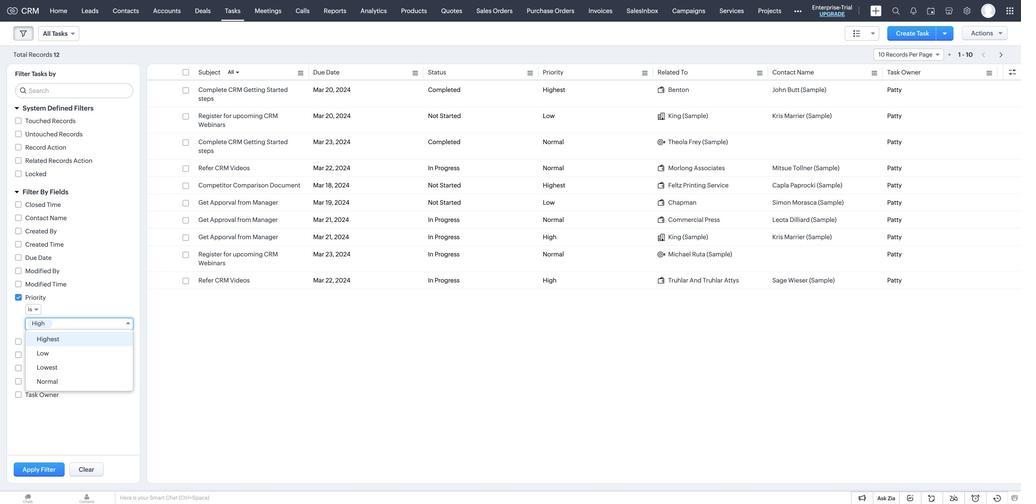 Task type: describe. For each thing, give the bounding box(es) containing it.
create menu image
[[871, 6, 882, 16]]

size image
[[853, 30, 860, 38]]

1 option from the top
[[26, 333, 133, 347]]

search image
[[892, 7, 900, 15]]

signals image
[[910, 7, 917, 15]]

Search text field
[[15, 84, 133, 98]]

signals element
[[905, 0, 922, 22]]

logo image
[[7, 7, 18, 14]]

contacts image
[[59, 492, 115, 505]]

none field size
[[845, 26, 879, 41]]

calendar image
[[927, 7, 935, 14]]

profile image
[[981, 4, 995, 18]]

create menu element
[[865, 0, 887, 21]]

chats image
[[0, 492, 56, 505]]



Task type: vqa. For each thing, say whether or not it's contained in the screenshot.
CONTACTS image
yes



Task type: locate. For each thing, give the bounding box(es) containing it.
None text field
[[54, 320, 124, 327]]

option
[[26, 333, 133, 347], [26, 347, 133, 361], [26, 361, 133, 375], [26, 375, 133, 389]]

list box
[[26, 330, 133, 391]]

profile element
[[976, 0, 1001, 21]]

3 option from the top
[[26, 361, 133, 375]]

2 option from the top
[[26, 347, 133, 361]]

None field
[[38, 26, 79, 41], [845, 26, 879, 41], [874, 49, 944, 61], [25, 305, 41, 315], [25, 318, 133, 330], [38, 26, 79, 41], [874, 49, 944, 61], [25, 305, 41, 315], [25, 318, 133, 330]]

row group
[[147, 81, 1021, 290]]

Other Modules field
[[788, 4, 808, 18]]

4 option from the top
[[26, 375, 133, 389]]

search element
[[887, 0, 905, 22]]



